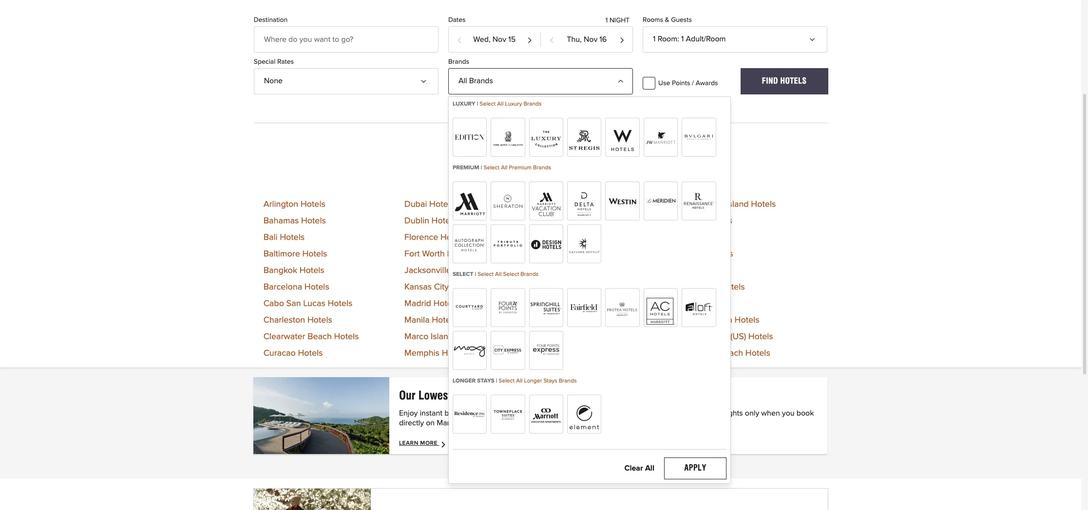 Task type: describe. For each thing, give the bounding box(es) containing it.
brands right premium
[[533, 165, 551, 171]]

next check-in dates image
[[527, 33, 533, 48]]

napa hotels
[[536, 250, 584, 259]]

bangkok
[[264, 267, 297, 276]]

| for premium |
[[481, 165, 482, 171]]

all right select
[[495, 272, 502, 278]]

select all select brands link
[[478, 272, 539, 278]]

benefits.
[[524, 389, 564, 403]]

like
[[474, 410, 486, 418]]

find hotels
[[762, 76, 807, 86]]

niagara falls hotels
[[536, 267, 613, 276]]

0 vertical spatial island
[[727, 201, 749, 209]]

/
[[692, 80, 694, 87]]

1 for 1 room : 1 adult /room
[[653, 35, 656, 43]]

all left the longer
[[516, 379, 523, 385]]

venice hotels link
[[677, 300, 731, 309]]

marco island hotels
[[405, 333, 481, 342]]

napa
[[536, 250, 557, 259]]

west palm beach hotels
[[677, 350, 771, 359]]

marco island hotels link
[[405, 333, 481, 342]]

longer
[[453, 379, 476, 385]]

use
[[659, 80, 670, 87]]

montreal hotels
[[536, 217, 597, 226]]

brands right luxury
[[524, 101, 542, 107]]

curacao hotels
[[264, 350, 323, 359]]

madrid
[[405, 300, 431, 309]]

prices.
[[454, 389, 487, 403]]

none link
[[254, 68, 439, 94]]

awards
[[696, 80, 718, 87]]

our
[[399, 389, 416, 403]]

apply link
[[665, 458, 727, 480]]

hotels inside find hotels button
[[781, 76, 807, 86]]

islands
[[702, 333, 729, 342]]

night
[[610, 17, 630, 24]]

dublin hotels
[[405, 217, 457, 226]]

niagara
[[536, 267, 566, 276]]

next check-out dates image
[[620, 33, 625, 48]]

fort worth hotels link
[[405, 250, 472, 259]]

stays
[[477, 379, 495, 385]]

select for select all luxury brands
[[480, 101, 496, 107]]

sydney hotels link
[[677, 217, 733, 226]]

our
[[488, 410, 499, 418]]

brands inside all brands link
[[469, 77, 493, 85]]

benefits
[[445, 410, 472, 418]]

learn more
[[399, 441, 440, 447]]

select all premium brands link
[[484, 165, 551, 171]]

park city hotels link
[[536, 300, 597, 309]]

0 horizontal spatial san
[[286, 300, 301, 309]]

| right the stays at the bottom
[[496, 379, 497, 385]]

longer
[[524, 379, 542, 385]]

baltimore
[[264, 250, 300, 259]]

memphis hotels
[[405, 350, 467, 359]]

:
[[678, 35, 680, 43]]

west
[[677, 350, 696, 359]]

memphis
[[405, 350, 440, 359]]

bali hotels
[[264, 234, 305, 242]]

1 room : 1 adult /room
[[653, 35, 726, 43]]

south
[[677, 201, 700, 209]]

toronto hotels
[[677, 250, 734, 259]]

madrid hotels
[[405, 300, 458, 309]]

kansas city hotels
[[405, 283, 476, 292]]

points
[[672, 80, 691, 87]]

brands up all brands
[[448, 58, 469, 65]]

virginia beach hotels link
[[677, 317, 760, 325]]

all brands link
[[448, 68, 633, 94]]

clear all
[[625, 465, 655, 473]]

1 free from the left
[[635, 410, 650, 418]]

toronto hotels link
[[677, 250, 734, 259]]

special
[[254, 58, 276, 65]]

all brands
[[459, 77, 493, 85]]

use points / awards
[[659, 80, 718, 87]]

Check-out text field
[[541, 27, 633, 52]]

destination
[[254, 16, 288, 23]]

napa hotels link
[[536, 250, 584, 259]]

charleston
[[264, 317, 305, 325]]

beach for clearwater
[[308, 333, 332, 342]]

city for kansas
[[434, 283, 449, 292]]

1 night
[[606, 17, 630, 24]]

memphis hotels link
[[405, 350, 467, 359]]

2 free from the left
[[704, 410, 719, 418]]

marriott.com.
[[437, 420, 481, 428]]

virginia
[[677, 317, 706, 325]]

charleston hotels
[[264, 317, 332, 325]]

longer stays | select all longer stays brands
[[453, 379, 577, 385]]

miami
[[536, 201, 559, 209]]

fort worth hotels
[[405, 250, 472, 259]]

beach for myrtle
[[562, 234, 586, 242]]

trigger image
[[617, 74, 625, 82]]

springs
[[557, 283, 586, 292]]

instant
[[420, 410, 443, 418]]

palm springs hotels
[[536, 283, 613, 292]]

bahamas hotels link
[[264, 217, 326, 226]]

rates
[[277, 58, 294, 65]]

luxury
[[505, 101, 522, 107]]

vancouver hotels link
[[677, 283, 745, 292]]

venice hotels
[[677, 300, 731, 309]]

book direct image
[[253, 378, 389, 455]]

guests
[[671, 16, 692, 23]]

best
[[501, 410, 516, 418]]

myrtle beach hotels
[[536, 234, 613, 242]]

none
[[264, 77, 283, 85]]

select up instant
[[499, 379, 515, 385]]

select
[[453, 272, 474, 278]]

0 vertical spatial on
[[591, 389, 602, 403]]

baltimore hotels link
[[264, 250, 327, 259]]

2 horizontal spatial 1
[[682, 35, 684, 43]]



Task type: vqa. For each thing, say whether or not it's contained in the screenshot.
the Arlington Hotels link
yes



Task type: locate. For each thing, give the bounding box(es) containing it.
1 horizontal spatial palm
[[698, 350, 717, 359]]

myrtle
[[536, 234, 560, 242]]

free
[[635, 410, 650, 418], [704, 410, 719, 418]]

bahamas hotels
[[264, 217, 326, 226]]

1 horizontal spatial island
[[727, 201, 749, 209]]

check-
[[601, 410, 625, 418]]

jacksonville hotels link
[[405, 267, 478, 276]]

bahamas
[[264, 217, 299, 226]]

select right premium on the top of page
[[484, 165, 500, 171]]

instant
[[489, 389, 521, 403]]

book
[[797, 410, 814, 418]]

all left luxury
[[497, 101, 504, 107]]

dates
[[448, 16, 466, 23]]

earn
[[686, 410, 702, 418]]

hotels
[[781, 76, 807, 86], [301, 201, 326, 209], [430, 201, 454, 209], [588, 201, 612, 209], [751, 201, 776, 209], [301, 217, 326, 226], [432, 217, 457, 226], [572, 217, 597, 226], [708, 217, 733, 226], [280, 234, 305, 242], [441, 234, 466, 242], [589, 234, 613, 242], [302, 250, 327, 259], [447, 250, 472, 259], [559, 250, 584, 259], [709, 250, 734, 259], [300, 267, 325, 276], [454, 267, 478, 276], [588, 267, 613, 276], [707, 267, 732, 276], [305, 283, 329, 292], [451, 283, 476, 292], [588, 283, 613, 292], [720, 283, 745, 292], [328, 300, 353, 309], [434, 300, 458, 309], [572, 300, 597, 309], [706, 300, 731, 309], [308, 317, 332, 325], [432, 317, 457, 325], [560, 317, 585, 325], [735, 317, 760, 325], [334, 333, 359, 342], [456, 333, 481, 342], [574, 333, 598, 342], [749, 333, 774, 342], [298, 350, 323, 359], [442, 350, 467, 359], [572, 350, 597, 359], [746, 350, 771, 359]]

wi-
[[652, 410, 663, 418]]

all right clear
[[645, 465, 655, 473]]

kansas city hotels link
[[405, 283, 476, 292]]

miami beach hotels link
[[536, 201, 612, 209]]

arlington hotels link
[[264, 201, 326, 209]]

charleston hotels link
[[264, 317, 332, 325]]

all left premium
[[501, 165, 508, 171]]

1 for 1 night
[[606, 17, 608, 24]]

free right earn
[[704, 410, 719, 418]]

select left niagara
[[503, 272, 519, 278]]

dubai
[[405, 201, 427, 209]]

city down jacksonville hotels link
[[434, 283, 449, 292]]

west palm beach hotels link
[[677, 350, 771, 359]]

brands down napa
[[521, 272, 539, 278]]

0 horizontal spatial city
[[434, 283, 449, 292]]

beach down the virgin islands (us) hotels link
[[719, 350, 744, 359]]

city for park
[[555, 300, 570, 309]]

on right only
[[591, 389, 602, 403]]

0 horizontal spatial on
[[426, 420, 435, 428]]

1 right the :
[[682, 35, 684, 43]]

all up luxury on the top left of the page
[[459, 77, 467, 85]]

1 horizontal spatial city
[[555, 300, 570, 309]]

all
[[459, 77, 467, 85], [497, 101, 504, 107], [501, 165, 508, 171], [495, 272, 502, 278], [516, 379, 523, 385], [645, 465, 655, 473]]

brands up luxury | select all luxury brands
[[469, 77, 493, 85]]

premium
[[509, 165, 532, 171]]

barcelona
[[264, 283, 302, 292]]

| for select |
[[475, 272, 476, 278]]

select all luxury brands link
[[480, 101, 542, 107]]

1 horizontal spatial on
[[591, 389, 602, 403]]

on inside enjoy instant benefits like our best rate guarantee, mobile check-in, free wi-fi and earn free nights only when you book directly on marriott.com.
[[426, 420, 435, 428]]

bali
[[264, 234, 278, 242]]

0 vertical spatial palm
[[536, 283, 555, 292]]

1 left night
[[606, 17, 608, 24]]

trigger image
[[423, 74, 430, 82]]

free right in,
[[635, 410, 650, 418]]

learn
[[399, 441, 419, 447]]

south padre island hotels link
[[677, 201, 776, 209]]

san down barcelona hotels link
[[286, 300, 301, 309]]

select for select all premium brands
[[484, 165, 500, 171]]

| for luxury |
[[477, 101, 478, 107]]

virgin islands (us) hotels
[[677, 333, 774, 342]]

0 vertical spatial city
[[434, 283, 449, 292]]

beach for virginia
[[708, 317, 733, 325]]

falls
[[568, 267, 586, 276]]

juan
[[553, 333, 571, 342]]

virginia beach hotels
[[677, 317, 760, 325]]

Check-in text field
[[449, 27, 540, 52]]

sarasota
[[536, 350, 570, 359]]

room
[[658, 35, 678, 43]]

1 horizontal spatial san
[[536, 333, 551, 342]]

0 horizontal spatial 1
[[606, 17, 608, 24]]

rate
[[518, 410, 534, 418]]

rome hotels
[[536, 317, 585, 325]]

| right premium on the top of page
[[481, 165, 482, 171]]

select right luxury on the top left of the page
[[480, 101, 496, 107]]

1 vertical spatial palm
[[698, 350, 717, 359]]

beach down charleston hotels link
[[308, 333, 332, 342]]

marco
[[405, 333, 429, 342]]

clear
[[625, 465, 643, 473]]

0 horizontal spatial free
[[635, 410, 650, 418]]

jacksonville hotels
[[405, 267, 478, 276]]

on
[[591, 389, 602, 403], [426, 420, 435, 428]]

| right select
[[475, 272, 476, 278]]

beach up montreal hotels link
[[561, 201, 585, 209]]

miami beach hotels
[[536, 201, 612, 209]]

city up rome hotels
[[555, 300, 570, 309]]

1 vertical spatial island
[[431, 333, 454, 342]]

bali hotels link
[[264, 234, 305, 242]]

nights
[[721, 410, 743, 418]]

sydney
[[677, 217, 706, 226]]

barcelona hotels
[[264, 283, 329, 292]]

apply
[[685, 464, 707, 473]]

beach up 'virgin islands (us) hotels'
[[708, 317, 733, 325]]

0 vertical spatial san
[[286, 300, 301, 309]]

1 horizontal spatial free
[[704, 410, 719, 418]]

enjoy instant benefits like our best rate guarantee, mobile check-in, free wi-fi and earn free nights only when you book directly on marriott.com.
[[399, 410, 814, 428]]

select for select all select brands
[[478, 272, 494, 278]]

fort
[[405, 250, 420, 259]]

woman with ice skates sipping hot cocoa looking at lights on ice rink image
[[254, 490, 371, 511]]

arrow right image
[[441, 441, 449, 449]]

select
[[480, 101, 496, 107], [484, 165, 500, 171], [478, 272, 494, 278], [503, 272, 519, 278], [499, 379, 515, 385]]

palm
[[536, 283, 555, 292], [698, 350, 717, 359]]

| right luxury on the top left of the page
[[477, 101, 478, 107]]

palm down islands
[[698, 350, 717, 359]]

premium | select all premium brands
[[453, 165, 551, 171]]

1 vertical spatial on
[[426, 420, 435, 428]]

rooms & guests
[[643, 16, 692, 23]]

&
[[665, 16, 670, 23]]

park
[[536, 300, 553, 309]]

virgin islands (us) hotels link
[[677, 333, 774, 342]]

select right select
[[478, 272, 494, 278]]

directly
[[399, 420, 424, 428]]

island up memphis hotels link
[[431, 333, 454, 342]]

1 vertical spatial city
[[555, 300, 570, 309]]

0 horizontal spatial island
[[431, 333, 454, 342]]

1 horizontal spatial 1
[[653, 35, 656, 43]]

island right 'padre'
[[727, 201, 749, 209]]

only
[[567, 389, 588, 403]]

sarasota hotels
[[536, 350, 597, 359]]

cabo san lucas hotels
[[264, 300, 353, 309]]

beach down montreal hotels
[[562, 234, 586, 242]]

montreal hotels link
[[536, 217, 597, 226]]

on down the instant
[[426, 420, 435, 428]]

brands up only
[[559, 379, 577, 385]]

myrtle beach hotels link
[[536, 234, 613, 242]]

worth
[[422, 250, 445, 259]]

1 vertical spatial san
[[536, 333, 551, 342]]

rooms
[[643, 16, 664, 23]]

palm springs hotels link
[[536, 283, 613, 292]]

Destination text field
[[254, 26, 439, 53]]

montreal
[[536, 217, 570, 226]]

san down rome
[[536, 333, 551, 342]]

0 horizontal spatial palm
[[536, 283, 555, 292]]

mobile
[[576, 410, 599, 418]]

beach for miami
[[561, 201, 585, 209]]

marriott.com
[[605, 389, 665, 403]]

stays
[[544, 379, 558, 385]]

palm up the park
[[536, 283, 555, 292]]

san juan hotels link
[[536, 333, 598, 342]]

luxury
[[453, 101, 476, 107]]

find
[[762, 76, 779, 86]]

1 left "room"
[[653, 35, 656, 43]]

toronto
[[677, 250, 706, 259]]

vancouver hotels
[[677, 283, 745, 292]]

arrow down image
[[812, 33, 820, 40]]

park city hotels
[[536, 300, 597, 309]]

bangkok hotels
[[264, 267, 325, 276]]

brands
[[448, 58, 469, 65], [469, 77, 493, 85], [524, 101, 542, 107], [533, 165, 551, 171], [521, 272, 539, 278], [559, 379, 577, 385]]



